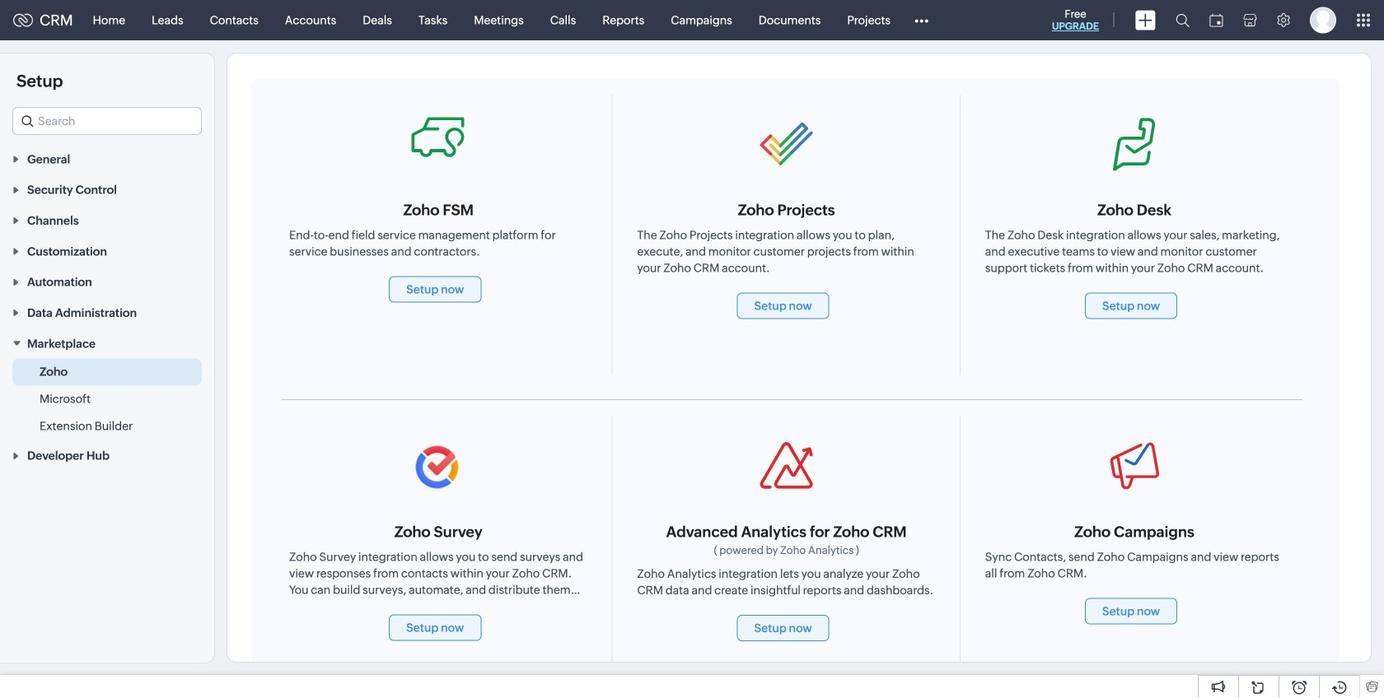 Task type: vqa. For each thing, say whether or not it's contained in the screenshot.
The Search Quote Reports text box
no



Task type: describe. For each thing, give the bounding box(es) containing it.
profile element
[[1300, 0, 1346, 40]]

profile image
[[1310, 7, 1336, 33]]

Other Modules field
[[904, 7, 939, 33]]

search element
[[1166, 0, 1200, 40]]

search image
[[1176, 13, 1190, 27]]

Search text field
[[13, 108, 201, 134]]



Task type: locate. For each thing, give the bounding box(es) containing it.
None button
[[389, 276, 481, 303], [737, 293, 830, 319], [1085, 293, 1178, 319], [1085, 599, 1178, 625], [389, 615, 481, 641], [737, 616, 830, 642], [389, 276, 481, 303], [737, 293, 830, 319], [1085, 293, 1178, 319], [1085, 599, 1178, 625], [389, 615, 481, 641], [737, 616, 830, 642]]

logo image
[[13, 14, 33, 27]]

None field
[[12, 107, 202, 135]]

create menu element
[[1126, 0, 1166, 40]]

calendar image
[[1210, 14, 1224, 27]]

create menu image
[[1135, 10, 1156, 30]]

region
[[0, 359, 214, 440]]



